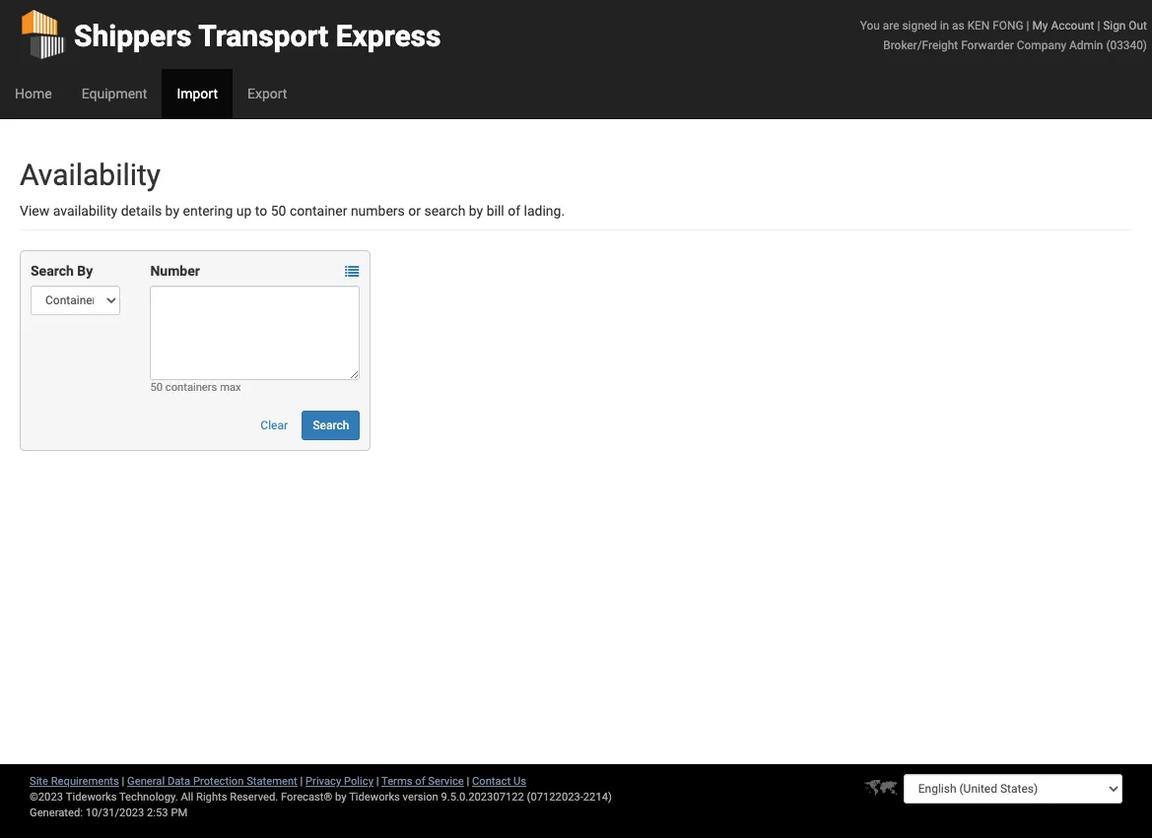 Task type: vqa. For each thing, say whether or not it's contained in the screenshot.
SIGN
yes



Task type: locate. For each thing, give the bounding box(es) containing it.
of up version
[[415, 776, 425, 788]]

0 horizontal spatial by
[[165, 203, 179, 219]]

my
[[1032, 19, 1048, 33]]

by
[[165, 203, 179, 219], [469, 203, 483, 219], [335, 791, 347, 804]]

view availability details by entering up to 50 container numbers or search by bill of lading.
[[20, 203, 565, 219]]

service
[[428, 776, 464, 788]]

Number text field
[[150, 286, 360, 380]]

you are signed in as ken fong | my account | sign out broker/freight forwarder company admin (03340)
[[860, 19, 1147, 52]]

|
[[1027, 19, 1029, 33], [1097, 19, 1100, 33], [122, 776, 125, 788], [300, 776, 303, 788], [376, 776, 379, 788], [467, 776, 469, 788]]

by right the 'details'
[[165, 203, 179, 219]]

0 horizontal spatial search
[[31, 263, 74, 279]]

details
[[121, 203, 162, 219]]

export button
[[233, 69, 302, 118]]

my account link
[[1032, 19, 1094, 33]]

us
[[513, 776, 526, 788]]

1 vertical spatial 50
[[150, 381, 163, 394]]

pm
[[171, 807, 188, 820]]

contact
[[472, 776, 511, 788]]

50 right to
[[271, 203, 286, 219]]

out
[[1129, 19, 1147, 33]]

sign out link
[[1103, 19, 1147, 33]]

0 horizontal spatial of
[[415, 776, 425, 788]]

container
[[290, 203, 347, 219]]

availability
[[53, 203, 117, 219]]

9.5.0.202307122
[[441, 791, 524, 804]]

search right the clear button
[[313, 419, 349, 433]]

privacy
[[306, 776, 341, 788]]

data
[[167, 776, 190, 788]]

express
[[336, 19, 441, 53]]

| left general
[[122, 776, 125, 788]]

rights
[[196, 791, 227, 804]]

| left sign
[[1097, 19, 1100, 33]]

home button
[[0, 69, 67, 118]]

bill
[[487, 203, 504, 219]]

entering
[[183, 203, 233, 219]]

all
[[181, 791, 193, 804]]

number
[[150, 263, 200, 279]]

of
[[508, 203, 520, 219], [415, 776, 425, 788]]

sign
[[1103, 19, 1126, 33]]

search left by
[[31, 263, 74, 279]]

up
[[236, 203, 252, 219]]

statement
[[247, 776, 297, 788]]

2 horizontal spatial by
[[469, 203, 483, 219]]

1 horizontal spatial 50
[[271, 203, 286, 219]]

search button
[[302, 411, 360, 441]]

1 horizontal spatial by
[[335, 791, 347, 804]]

tideworks
[[349, 791, 400, 804]]

search
[[31, 263, 74, 279], [313, 419, 349, 433]]

site requirements link
[[30, 776, 119, 788]]

0 vertical spatial of
[[508, 203, 520, 219]]

1 vertical spatial of
[[415, 776, 425, 788]]

1 horizontal spatial search
[[313, 419, 349, 433]]

clear button
[[250, 411, 299, 441]]

availability
[[20, 158, 161, 192]]

of right bill
[[508, 203, 520, 219]]

by left bill
[[469, 203, 483, 219]]

shippers transport express link
[[20, 0, 441, 69]]

0 vertical spatial 50
[[271, 203, 286, 219]]

version
[[403, 791, 438, 804]]

search inside search button
[[313, 419, 349, 433]]

site
[[30, 776, 48, 788]]

max
[[220, 381, 241, 394]]

search
[[424, 203, 466, 219]]

admin
[[1069, 38, 1103, 52]]

by
[[77, 263, 93, 279]]

50
[[271, 203, 286, 219], [150, 381, 163, 394]]

50 left containers
[[150, 381, 163, 394]]

privacy policy link
[[306, 776, 374, 788]]

you
[[860, 19, 880, 33]]

| up forecast®
[[300, 776, 303, 788]]

1 vertical spatial search
[[313, 419, 349, 433]]

account
[[1051, 19, 1094, 33]]

0 vertical spatial search
[[31, 263, 74, 279]]

search by
[[31, 263, 93, 279]]

2:53
[[147, 807, 168, 820]]

as
[[952, 19, 965, 33]]

by down privacy policy 'link'
[[335, 791, 347, 804]]

signed
[[902, 19, 937, 33]]



Task type: describe. For each thing, give the bounding box(es) containing it.
| up the 9.5.0.202307122
[[467, 776, 469, 788]]

are
[[883, 19, 899, 33]]

forecast®
[[281, 791, 332, 804]]

in
[[940, 19, 949, 33]]

to
[[255, 203, 267, 219]]

clear
[[261, 419, 288, 433]]

technology.
[[119, 791, 178, 804]]

of inside site requirements | general data protection statement | privacy policy | terms of service | contact us ©2023 tideworks technology. all rights reserved. forecast® by tideworks version 9.5.0.202307122 (07122023-2214) generated: 10/31/2023 2:53 pm
[[415, 776, 425, 788]]

requirements
[[51, 776, 119, 788]]

50 containers max
[[150, 381, 241, 394]]

shippers
[[74, 19, 192, 53]]

import button
[[162, 69, 233, 118]]

forwarder
[[961, 38, 1014, 52]]

(07122023-
[[527, 791, 583, 804]]

general data protection statement link
[[127, 776, 297, 788]]

or
[[408, 203, 421, 219]]

(03340)
[[1106, 38, 1147, 52]]

| up tideworks
[[376, 776, 379, 788]]

company
[[1017, 38, 1067, 52]]

10/31/2023
[[85, 807, 144, 820]]

reserved.
[[230, 791, 278, 804]]

policy
[[344, 776, 374, 788]]

2214)
[[583, 791, 612, 804]]

export
[[247, 86, 287, 102]]

ken
[[967, 19, 990, 33]]

containers
[[165, 381, 217, 394]]

0 horizontal spatial 50
[[150, 381, 163, 394]]

general
[[127, 776, 165, 788]]

search for search by
[[31, 263, 74, 279]]

equipment
[[81, 86, 147, 102]]

transport
[[198, 19, 328, 53]]

terms
[[381, 776, 412, 788]]

home
[[15, 86, 52, 102]]

equipment button
[[67, 69, 162, 118]]

1 horizontal spatial of
[[508, 203, 520, 219]]

search for search
[[313, 419, 349, 433]]

broker/freight
[[883, 38, 958, 52]]

protection
[[193, 776, 244, 788]]

import
[[177, 86, 218, 102]]

shippers transport express
[[74, 19, 441, 53]]

©2023 tideworks
[[30, 791, 117, 804]]

by inside site requirements | general data protection statement | privacy policy | terms of service | contact us ©2023 tideworks technology. all rights reserved. forecast® by tideworks version 9.5.0.202307122 (07122023-2214) generated: 10/31/2023 2:53 pm
[[335, 791, 347, 804]]

| left my
[[1027, 19, 1029, 33]]

terms of service link
[[381, 776, 464, 788]]

generated:
[[30, 807, 83, 820]]

lading.
[[524, 203, 565, 219]]

fong
[[993, 19, 1024, 33]]

site requirements | general data protection statement | privacy policy | terms of service | contact us ©2023 tideworks technology. all rights reserved. forecast® by tideworks version 9.5.0.202307122 (07122023-2214) generated: 10/31/2023 2:53 pm
[[30, 776, 612, 820]]

view
[[20, 203, 50, 219]]

show list image
[[345, 265, 359, 279]]

numbers
[[351, 203, 405, 219]]

contact us link
[[472, 776, 526, 788]]



